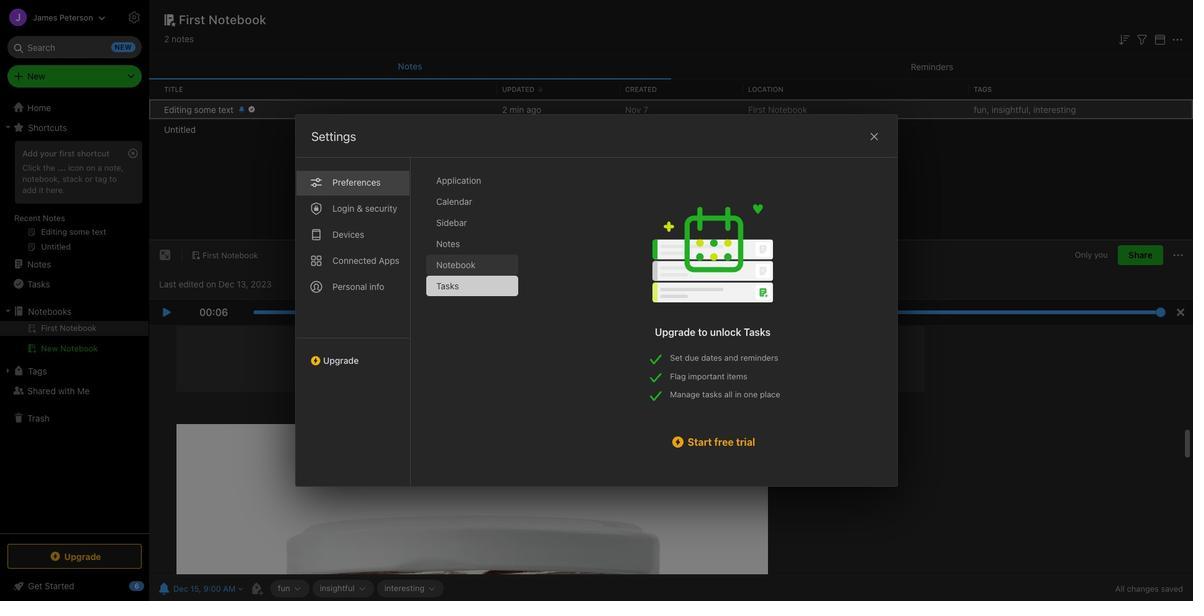 Task type: locate. For each thing, give the bounding box(es) containing it.
2 min ago
[[502, 104, 542, 115]]

notes link
[[0, 254, 149, 274]]

1 horizontal spatial settings
[[312, 129, 356, 144]]

application tab
[[427, 170, 519, 191]]

None search field
[[16, 36, 133, 58]]

first notebook button
[[187, 247, 263, 264]]

add tag image
[[249, 582, 264, 597]]

0 horizontal spatial 2
[[164, 34, 169, 44]]

login
[[333, 203, 355, 214]]

2 left min
[[502, 104, 508, 115]]

notebook inside tab
[[436, 260, 476, 270]]

new inside popup button
[[27, 71, 45, 81]]

settings tooltip
[[138, 5, 199, 30]]

preferences
[[333, 177, 381, 188]]

close image
[[867, 129, 882, 144]]

reminders button
[[672, 55, 1194, 80]]

first inside row group
[[749, 104, 766, 115]]

info
[[370, 282, 385, 292]]

icon
[[68, 163, 84, 173]]

first notebook up notes
[[179, 12, 267, 27]]

notes
[[172, 34, 194, 44]]

first notebook up dec
[[203, 250, 258, 260]]

recent
[[14, 213, 41, 223]]

updated
[[502, 85, 535, 93]]

set
[[670, 353, 683, 363]]

first notebook inside button
[[203, 250, 258, 260]]

insightful
[[320, 584, 355, 594]]

new notebook group
[[0, 321, 149, 361]]

tab list
[[149, 55, 1194, 80], [296, 158, 411, 487], [427, 170, 529, 487]]

tab list containing application
[[427, 170, 529, 487]]

tasks tab
[[427, 276, 519, 297]]

you
[[1095, 250, 1109, 260]]

notebooks
[[28, 306, 72, 317]]

new notebook button
[[0, 341, 149, 356]]

upgrade to unlock tasks
[[655, 327, 771, 338]]

a
[[98, 163, 102, 173]]

sidebar
[[436, 218, 467, 228]]

first up notes
[[179, 12, 206, 27]]

group containing add your first shortcut
[[0, 137, 149, 259]]

shortcuts button
[[0, 118, 149, 137]]

2 vertical spatial first
[[203, 250, 219, 260]]

on inside icon on a note, notebook, stack or tag to add it here.
[[86, 163, 95, 173]]

1 horizontal spatial tags
[[974, 85, 992, 93]]

first notebook inside row group
[[749, 104, 808, 115]]

flag
[[670, 372, 686, 381]]

shared
[[27, 386, 56, 396]]

upgrade button
[[296, 338, 410, 371], [7, 545, 142, 570]]

last edited on dec 13, 2023
[[159, 279, 272, 290]]

1 horizontal spatial tasks
[[436, 281, 459, 292]]

0 vertical spatial upgrade button
[[296, 338, 410, 371]]

notes tab
[[427, 234, 519, 254]]

interesting right insightful button
[[385, 584, 425, 594]]

interesting right "insightful,"
[[1034, 104, 1077, 115]]

2 horizontal spatial upgrade
[[655, 327, 696, 338]]

1 vertical spatial settings
[[312, 129, 356, 144]]

trial
[[737, 437, 756, 448]]

notebook tab
[[427, 255, 519, 275]]

group
[[0, 137, 149, 259]]

new inside button
[[41, 344, 58, 354]]

0 horizontal spatial to
[[109, 174, 117, 184]]

1 horizontal spatial interesting
[[1034, 104, 1077, 115]]

first
[[59, 149, 75, 159]]

application
[[436, 175, 482, 186]]

place
[[760, 390, 781, 400]]

on inside note window element
[[206, 279, 216, 290]]

interesting button
[[377, 581, 444, 598]]

2 horizontal spatial tasks
[[744, 327, 771, 338]]

tree containing home
[[0, 98, 149, 533]]

shared with me
[[27, 386, 90, 396]]

cell
[[0, 321, 149, 336]]

first down location
[[749, 104, 766, 115]]

shortcuts
[[28, 122, 67, 133]]

notebook inside note window element
[[221, 250, 258, 260]]

nov
[[626, 104, 641, 115]]

0 vertical spatial settings
[[157, 12, 189, 22]]

share
[[1129, 250, 1153, 261]]

first notebook
[[179, 12, 267, 27], [749, 104, 808, 115], [203, 250, 258, 260]]

1 vertical spatial on
[[206, 279, 216, 290]]

new button
[[7, 65, 142, 88]]

1 horizontal spatial upgrade button
[[296, 338, 410, 371]]

to left unlock
[[698, 327, 708, 338]]

0 horizontal spatial tasks
[[27, 279, 50, 289]]

it
[[39, 185, 44, 195]]

interesting
[[1034, 104, 1077, 115], [385, 584, 425, 594]]

first notebook down location
[[749, 104, 808, 115]]

1 vertical spatial first notebook
[[749, 104, 808, 115]]

row group
[[149, 99, 1194, 139]]

2 vertical spatial upgrade
[[64, 552, 101, 562]]

1 vertical spatial upgrade button
[[7, 545, 142, 570]]

on left dec
[[206, 279, 216, 290]]

unlock
[[710, 327, 742, 338]]

free
[[715, 437, 734, 448]]

0 vertical spatial to
[[109, 174, 117, 184]]

on
[[86, 163, 95, 173], [206, 279, 216, 290]]

manage tasks all in one place
[[670, 390, 781, 400]]

interesting inside row group
[[1034, 104, 1077, 115]]

0 vertical spatial tags
[[974, 85, 992, 93]]

1 vertical spatial interesting
[[385, 584, 425, 594]]

1 horizontal spatial on
[[206, 279, 216, 290]]

1 horizontal spatial upgrade
[[323, 356, 359, 366]]

0 vertical spatial interesting
[[1034, 104, 1077, 115]]

reminders
[[911, 61, 954, 72]]

2 vertical spatial first notebook
[[203, 250, 258, 260]]

tasks inside tab
[[436, 281, 459, 292]]

text
[[218, 104, 234, 115]]

tasks up the notebooks
[[27, 279, 50, 289]]

Note Editor text field
[[149, 325, 1194, 576]]

notes inside button
[[398, 61, 423, 72]]

to down note,
[[109, 174, 117, 184]]

apps
[[379, 256, 400, 266]]

start
[[688, 437, 712, 448]]

1 horizontal spatial 2
[[502, 104, 508, 115]]

0 vertical spatial 2
[[164, 34, 169, 44]]

0 horizontal spatial tags
[[28, 366, 47, 376]]

tag
[[95, 174, 107, 184]]

tasks down notebook tab
[[436, 281, 459, 292]]

1 vertical spatial to
[[698, 327, 708, 338]]

tasks
[[27, 279, 50, 289], [436, 281, 459, 292], [744, 327, 771, 338]]

0 horizontal spatial settings
[[157, 12, 189, 22]]

1 vertical spatial new
[[41, 344, 58, 354]]

upgrade
[[655, 327, 696, 338], [323, 356, 359, 366], [64, 552, 101, 562]]

new up tags button
[[41, 344, 58, 354]]

tags
[[974, 85, 992, 93], [28, 366, 47, 376]]

row group containing editing some text
[[149, 99, 1194, 139]]

settings up 2 notes
[[157, 12, 189, 22]]

ago
[[527, 104, 542, 115]]

0 horizontal spatial upgrade
[[64, 552, 101, 562]]

1 vertical spatial upgrade
[[323, 356, 359, 366]]

tags up shared
[[28, 366, 47, 376]]

1 vertical spatial 2
[[502, 104, 508, 115]]

0 horizontal spatial on
[[86, 163, 95, 173]]

important
[[689, 372, 725, 381]]

2 left notes
[[164, 34, 169, 44]]

tasks up reminders
[[744, 327, 771, 338]]

1 vertical spatial tags
[[28, 366, 47, 376]]

settings inside settings tooltip
[[157, 12, 189, 22]]

only
[[1076, 250, 1093, 260]]

fun, insightful, interesting
[[974, 104, 1077, 115]]

notes inside tab
[[436, 239, 460, 249]]

tab list containing preferences
[[296, 158, 411, 487]]

tasks button
[[0, 274, 149, 294]]

manage
[[670, 390, 700, 400]]

on left a
[[86, 163, 95, 173]]

1 vertical spatial first
[[749, 104, 766, 115]]

new up home at left
[[27, 71, 45, 81]]

0 vertical spatial new
[[27, 71, 45, 81]]

tags up fun,
[[974, 85, 992, 93]]

to
[[109, 174, 117, 184], [698, 327, 708, 338]]

shortcut
[[77, 149, 110, 159]]

first inside button
[[203, 250, 219, 260]]

fun,
[[974, 104, 990, 115]]

tree
[[0, 98, 149, 533]]

home
[[27, 102, 51, 113]]

here.
[[46, 185, 65, 195]]

start free trial link
[[646, 435, 781, 450]]

insightful,
[[992, 104, 1032, 115]]

2 inside row group
[[502, 104, 508, 115]]

0 horizontal spatial interesting
[[385, 584, 425, 594]]

add
[[22, 149, 38, 159]]

last
[[159, 279, 176, 290]]

upgrade button inside tab list
[[296, 338, 410, 371]]

0 vertical spatial upgrade
[[655, 327, 696, 338]]

0 vertical spatial on
[[86, 163, 95, 173]]

notebook
[[209, 12, 267, 27], [769, 104, 808, 115], [221, 250, 258, 260], [436, 260, 476, 270], [60, 344, 98, 354]]

2 for 2 min ago
[[502, 104, 508, 115]]

with
[[58, 386, 75, 396]]

settings up 'preferences'
[[312, 129, 356, 144]]

calendar
[[436, 196, 473, 207]]

the
[[43, 163, 55, 173]]

security
[[365, 203, 397, 214]]

13,
[[237, 279, 248, 290]]

first up last edited on dec 13, 2023
[[203, 250, 219, 260]]

changes
[[1128, 584, 1160, 594]]



Task type: vqa. For each thing, say whether or not it's contained in the screenshot.
the right 1
no



Task type: describe. For each thing, give the bounding box(es) containing it.
connected
[[333, 256, 377, 266]]

0 vertical spatial first notebook
[[179, 12, 267, 27]]

me
[[77, 386, 90, 396]]

flag important items
[[670, 372, 748, 381]]

calendar tab
[[427, 192, 519, 212]]

login & security
[[333, 203, 397, 214]]

tasks inside button
[[27, 279, 50, 289]]

trash
[[27, 413, 50, 424]]

7
[[644, 104, 649, 115]]

title
[[164, 85, 183, 93]]

reminders
[[741, 353, 779, 363]]

set due dates and reminders
[[670, 353, 779, 363]]

share button
[[1119, 246, 1164, 266]]

2 notes
[[164, 34, 194, 44]]

only you
[[1076, 250, 1109, 260]]

personal
[[333, 282, 367, 292]]

personal info
[[333, 282, 385, 292]]

add
[[22, 185, 37, 195]]

tasks
[[703, 390, 723, 400]]

00:06
[[200, 307, 228, 318]]

start free trial
[[688, 437, 756, 448]]

due
[[685, 353, 699, 363]]

...
[[58, 163, 66, 173]]

icon on a note, notebook, stack or tag to add it here.
[[22, 163, 124, 195]]

add your first shortcut
[[22, 149, 110, 159]]

min
[[510, 104, 524, 115]]

connected apps
[[333, 256, 400, 266]]

0 vertical spatial first
[[179, 12, 206, 27]]

tab list containing notes
[[149, 55, 1194, 80]]

insightful button
[[313, 581, 374, 598]]

and
[[725, 353, 739, 363]]

upgrade inside tab list
[[323, 356, 359, 366]]

note window element
[[149, 241, 1194, 602]]

saved
[[1162, 584, 1184, 594]]

tags inside button
[[28, 366, 47, 376]]

expand tags image
[[3, 366, 13, 376]]

editing
[[164, 104, 192, 115]]

click
[[22, 163, 41, 173]]

nov 7
[[626, 104, 649, 115]]

stack
[[62, 174, 83, 184]]

2 for 2 notes
[[164, 34, 169, 44]]

dates
[[702, 353, 723, 363]]

dec
[[219, 279, 235, 290]]

all
[[725, 390, 733, 400]]

note,
[[104, 163, 124, 173]]

notebook inside group
[[60, 344, 98, 354]]

notes button
[[149, 55, 672, 80]]

new notebook
[[41, 344, 98, 354]]

trash link
[[0, 409, 149, 428]]

1 horizontal spatial to
[[698, 327, 708, 338]]

fun
[[278, 584, 290, 594]]

one
[[744, 390, 758, 400]]

sidebar tab
[[427, 213, 519, 233]]

recent notes
[[14, 213, 65, 223]]

notebooks link
[[0, 302, 149, 321]]

location
[[749, 85, 784, 93]]

tags button
[[0, 361, 149, 381]]

all changes saved
[[1116, 584, 1184, 594]]

new for new notebook
[[41, 344, 58, 354]]

notebook inside row group
[[769, 104, 808, 115]]

your
[[40, 149, 57, 159]]

home link
[[0, 98, 149, 118]]

edited
[[179, 279, 204, 290]]

click the ...
[[22, 163, 66, 173]]

2023
[[251, 279, 272, 290]]

notebook,
[[22, 174, 60, 184]]

expand note image
[[158, 248, 173, 263]]

shared with me link
[[0, 381, 149, 401]]

created
[[626, 85, 657, 93]]

settings image
[[127, 10, 142, 25]]

&
[[357, 203, 363, 214]]

new for new
[[27, 71, 45, 81]]

devices
[[333, 229, 364, 240]]

0 horizontal spatial upgrade button
[[7, 545, 142, 570]]

items
[[727, 372, 748, 381]]

editing some text
[[164, 104, 234, 115]]

to inside icon on a note, notebook, stack or tag to add it here.
[[109, 174, 117, 184]]

untitled button
[[149, 119, 1194, 139]]

or
[[85, 174, 93, 184]]

in
[[735, 390, 742, 400]]

Search text field
[[16, 36, 133, 58]]

interesting inside button
[[385, 584, 425, 594]]

expand notebooks image
[[3, 307, 13, 316]]



